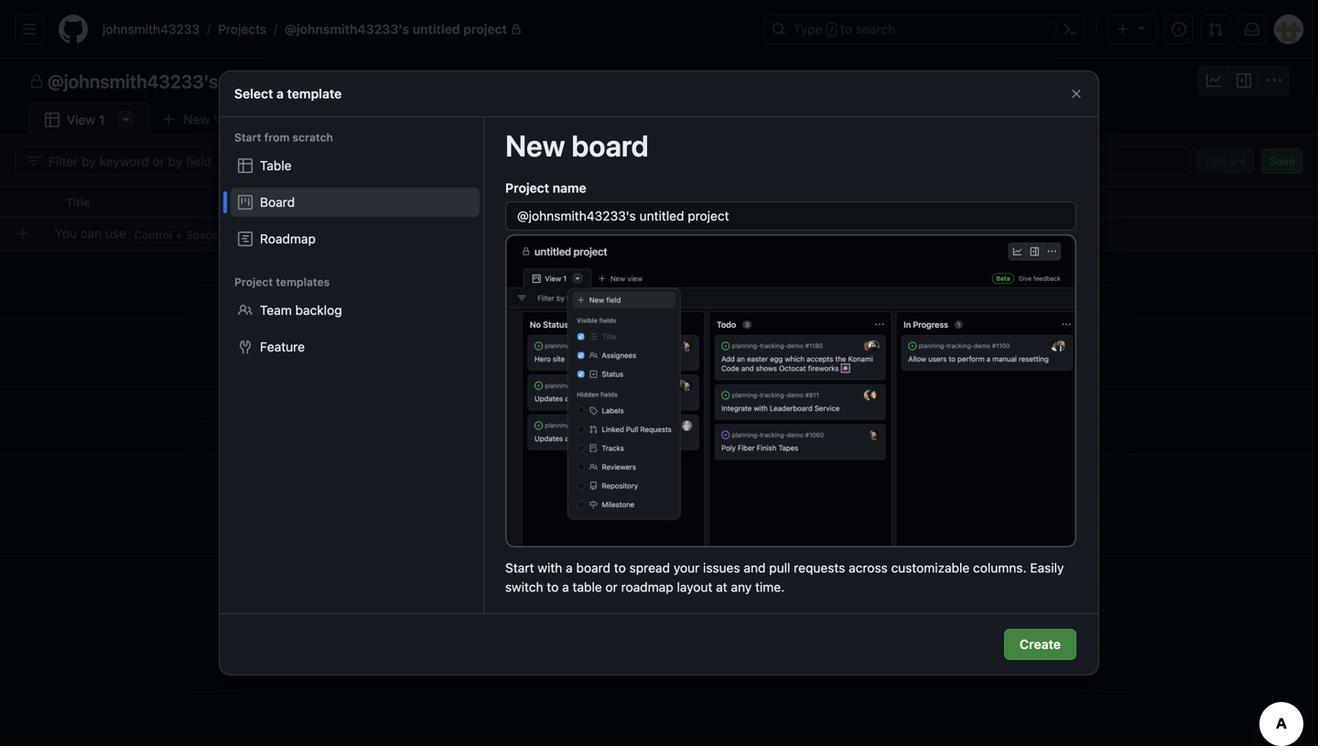 Task type: vqa. For each thing, say whether or not it's contained in the screenshot.
Dash image
no



Task type: locate. For each thing, give the bounding box(es) containing it.
sc 9kayk9 0 image
[[1237, 73, 1252, 88], [27, 154, 41, 168]]

/ for type
[[828, 24, 835, 37]]

1 horizontal spatial start
[[505, 561, 534, 576]]

start up the switch
[[505, 561, 534, 576]]

1 horizontal spatial view
[[214, 112, 243, 127]]

0 vertical spatial project
[[463, 22, 507, 37]]

0 horizontal spatial untitled
[[223, 70, 287, 92]]

item
[[285, 226, 311, 241]]

project up people icon
[[234, 276, 273, 288]]

tab panel containing you can use
[[0, 136, 1318, 746]]

list containing johnsmith43233 / projects /
[[95, 15, 754, 44]]

new right view options for view 1 image
[[183, 112, 210, 127]]

1 vertical spatial board
[[576, 561, 611, 576]]

new up project name
[[505, 128, 565, 163]]

layout
[[677, 580, 713, 595]]

view options for view 1 image
[[118, 112, 133, 126]]

untitled left lock icon
[[413, 22, 460, 37]]

row
[[0, 187, 1318, 218], [7, 217, 1318, 251]]

sc 9kayk9 0 image left view 1
[[45, 113, 60, 127]]

start
[[234, 131, 261, 144], [505, 561, 534, 576]]

untitled
[[413, 22, 460, 37], [223, 70, 287, 92]]

project left name
[[505, 180, 549, 195]]

start inside start with a board to spread your issues and pull requests across customizable columns. easily switch to a table or roadmap layout at any time.
[[505, 561, 534, 576]]

new
[[183, 112, 210, 127], [505, 128, 565, 163]]

templates
[[276, 276, 330, 288]]

control
[[134, 229, 172, 241]]

project inside navigation
[[291, 70, 350, 92]]

projects link
[[211, 15, 274, 44]]

project roadmap image
[[238, 232, 253, 246]]

an
[[268, 226, 282, 241]]

project
[[463, 22, 507, 37], [291, 70, 350, 92]]

0 vertical spatial sc 9kayk9 0 image
[[1237, 73, 1252, 88]]

project for project name
[[505, 180, 549, 195]]

0 horizontal spatial project
[[291, 70, 350, 92]]

any
[[731, 580, 752, 595]]

2 horizontal spatial /
[[828, 24, 835, 37]]

/ right projects
[[274, 22, 278, 37]]

2 vertical spatial a
[[562, 580, 569, 595]]

@johnsmith43233's up template
[[285, 22, 409, 37]]

0 horizontal spatial start
[[234, 131, 261, 144]]

homepage image
[[59, 15, 88, 44]]

at
[[716, 580, 728, 595]]

new inside the select a template alert dialog
[[505, 128, 565, 163]]

view
[[214, 112, 243, 127], [67, 112, 95, 127]]

project name
[[505, 180, 587, 195]]

project
[[505, 180, 549, 195], [234, 276, 273, 288]]

or
[[606, 580, 618, 595]]

a right with
[[566, 561, 573, 576]]

@johnsmith43233's inside project navigation
[[48, 70, 218, 92]]

0 horizontal spatial project
[[234, 276, 273, 288]]

0 horizontal spatial view
[[67, 112, 95, 127]]

1 vertical spatial start
[[505, 561, 534, 576]]

/ right type
[[828, 24, 835, 37]]

sc 9kayk9 0 image down view 1 link
[[27, 154, 41, 168]]

your
[[674, 561, 700, 576]]

board up name
[[572, 128, 649, 163]]

across
[[849, 561, 888, 576]]

new view button
[[149, 105, 255, 134]]

board element
[[231, 188, 480, 217]]

to
[[841, 22, 852, 37], [226, 226, 238, 241], [614, 561, 626, 576], [547, 580, 559, 595]]

sc 9kayk9 0 image down git pull request icon
[[1207, 73, 1221, 88]]

with
[[538, 561, 562, 576]]

feature
[[260, 339, 305, 354]]

untitled down projects link
[[223, 70, 287, 92]]

1 vertical spatial @johnsmith43233's untitled project
[[48, 70, 350, 92]]

project for project templates
[[234, 276, 273, 288]]

1 horizontal spatial /
[[274, 22, 278, 37]]

tab panel
[[0, 136, 1318, 746]]

row down assignees
[[7, 217, 1318, 251]]

view 1 link
[[29, 103, 149, 136]]

0 vertical spatial @johnsmith43233's untitled project
[[285, 22, 507, 37]]

new board region
[[0, 0, 1318, 746]]

row containing title
[[0, 187, 1318, 218]]

0 horizontal spatial @johnsmith43233's
[[48, 70, 218, 92]]

tab list
[[29, 103, 284, 136]]

0 vertical spatial a
[[277, 86, 284, 101]]

add field image
[[1032, 194, 1046, 209]]

0 vertical spatial start
[[234, 131, 261, 144]]

row containing you can use
[[7, 217, 1318, 251]]

tab list containing new view
[[29, 103, 284, 136]]

row down the view filters region
[[0, 187, 1318, 218]]

1 vertical spatial untitled
[[223, 70, 287, 92]]

type
[[794, 22, 823, 37]]

1 horizontal spatial project
[[463, 22, 507, 37]]

issue opened image
[[1172, 22, 1187, 37]]

you
[[55, 226, 77, 241]]

use
[[105, 226, 126, 241]]

discard button
[[1198, 148, 1255, 174]]

1 vertical spatial project
[[234, 276, 273, 288]]

0 horizontal spatial new
[[183, 112, 210, 127]]

@johnsmith43233's
[[285, 22, 409, 37], [48, 70, 218, 92]]

/
[[207, 22, 211, 37], [274, 22, 278, 37], [828, 24, 835, 37]]

people image
[[238, 303, 253, 318]]

project up scratch on the left
[[291, 70, 350, 92]]

to up or
[[614, 561, 626, 576]]

board
[[572, 128, 649, 163], [576, 561, 611, 576]]

project left lock icon
[[463, 22, 507, 37]]

start for start with a board to spread your issues and pull requests across customizable columns. easily switch to a table or roadmap layout at any time.
[[505, 561, 534, 576]]

type / to search
[[794, 22, 896, 37]]

+
[[176, 229, 183, 241]]

select a template
[[234, 86, 342, 101]]

0 vertical spatial untitled
[[413, 22, 460, 37]]

1 horizontal spatial sc 9kayk9 0 image
[[1237, 73, 1252, 88]]

team backlog element
[[231, 296, 480, 325]]

new board
[[505, 128, 649, 163]]

plus image
[[1116, 22, 1131, 37]]

and
[[744, 561, 766, 576]]

start up table icon
[[234, 131, 261, 144]]

add
[[242, 226, 264, 241]]

Project name text field
[[506, 202, 1076, 230]]

/ for johnsmith43233
[[207, 22, 211, 37]]

0 horizontal spatial sc 9kayk9 0 image
[[27, 154, 41, 168]]

sc 9kayk9 0 image inside view 1 link
[[45, 113, 60, 127]]

view down select
[[214, 112, 243, 127]]

triangle down image
[[1134, 21, 1149, 35]]

1 horizontal spatial untitled
[[413, 22, 460, 37]]

/ left projects
[[207, 22, 211, 37]]

1 horizontal spatial project
[[505, 180, 549, 195]]

projects
[[218, 22, 266, 37]]

1 horizontal spatial @johnsmith43233's
[[285, 22, 409, 37]]

1 vertical spatial sc 9kayk9 0 image
[[27, 154, 41, 168]]

to down with
[[547, 580, 559, 595]]

column header
[[0, 187, 55, 218]]

new for new view
[[183, 112, 210, 127]]

@johnsmith43233's untitled project
[[285, 22, 507, 37], [48, 70, 350, 92]]

@johnsmith43233's untitled project inside project navigation
[[48, 70, 350, 92]]

grid
[[0, 187, 1318, 746]]

1 vertical spatial @johnsmith43233's
[[48, 70, 218, 92]]

johnsmith43233 link
[[95, 15, 207, 44]]

name
[[553, 180, 587, 195]]

0 vertical spatial project
[[505, 180, 549, 195]]

sc 9kayk9 0 image
[[1207, 73, 1221, 88], [1267, 73, 1282, 88], [29, 74, 44, 89], [45, 113, 60, 127]]

1 vertical spatial project
[[291, 70, 350, 92]]

view left '1'
[[67, 112, 95, 127]]

start from scratch element
[[220, 151, 483, 254]]

a right select
[[277, 86, 284, 101]]

untitled inside project navigation
[[223, 70, 287, 92]]

1 view from the left
[[214, 112, 243, 127]]

board up table
[[576, 561, 611, 576]]

new inside popup button
[[183, 112, 210, 127]]

save
[[1270, 155, 1296, 168]]

a
[[277, 86, 284, 101], [566, 561, 573, 576], [562, 580, 569, 595]]

sc 9kayk9 0 image inside project navigation
[[1237, 73, 1252, 88]]

0 horizontal spatial /
[[207, 22, 211, 37]]

a left table
[[562, 580, 569, 595]]

0 vertical spatial new
[[183, 112, 210, 127]]

to left the add
[[226, 226, 238, 241]]

command palette image
[[1063, 22, 1078, 37]]

johnsmith43233 / projects /
[[103, 22, 278, 37]]

new for new board
[[505, 128, 565, 163]]

from
[[264, 131, 290, 144]]

project image
[[238, 195, 253, 210]]

@johnsmith43233's up view options for view 1 image
[[48, 70, 218, 92]]

sc 9kayk9 0 image down "notifications" "image"
[[1237, 73, 1252, 88]]

1 horizontal spatial new
[[505, 128, 565, 163]]

@johnsmith43233's untitled project link
[[278, 15, 529, 44]]

lock image
[[511, 24, 522, 35]]

1 vertical spatial new
[[505, 128, 565, 163]]

requests
[[794, 561, 845, 576]]

/ inside "type / to search"
[[828, 24, 835, 37]]

project templates element
[[220, 296, 483, 362]]

list
[[95, 15, 754, 44]]

to left search on the right of page
[[841, 22, 852, 37]]



Task type: describe. For each thing, give the bounding box(es) containing it.
git pull request image
[[1209, 22, 1223, 37]]

row inside "grid"
[[7, 217, 1318, 251]]

search
[[856, 22, 896, 37]]

title column options image
[[619, 195, 634, 210]]

discard
[[1206, 155, 1246, 168]]

switch
[[505, 580, 543, 595]]

feature element
[[231, 332, 480, 362]]

table image
[[238, 158, 253, 173]]

create new item or add existing item image
[[16, 227, 30, 241]]

view 1
[[67, 112, 105, 127]]

status
[[845, 196, 880, 209]]

board
[[260, 195, 295, 210]]

roadmap element
[[231, 224, 480, 254]]

to inside the you can use control + space to add an item
[[226, 226, 238, 241]]

easily
[[1030, 561, 1064, 576]]

1
[[99, 112, 105, 127]]

untitled inside "list"
[[413, 22, 460, 37]]

0 vertical spatial @johnsmith43233's
[[285, 22, 409, 37]]

time.
[[755, 580, 785, 595]]

view filters region
[[15, 146, 1304, 176]]

backlog
[[295, 303, 342, 318]]

assignees
[[662, 196, 717, 209]]

notifications image
[[1245, 22, 1260, 37]]

roadmap
[[260, 231, 316, 246]]

project navigation
[[0, 59, 1318, 103]]

save button
[[1262, 148, 1304, 174]]

new view
[[183, 112, 243, 127]]

select
[[234, 86, 273, 101]]

customizable
[[891, 561, 970, 576]]

table element
[[231, 151, 480, 180]]

space
[[186, 229, 218, 241]]

sc 9kayk9 0 image up the 'save'
[[1267, 73, 1282, 88]]

grid containing you can use
[[0, 187, 1318, 746]]

close image
[[1069, 87, 1084, 101]]

board inside start with a board to spread your issues and pull requests across customizable columns. easily switch to a table or roadmap layout at any time.
[[576, 561, 611, 576]]

start for start from scratch
[[234, 131, 261, 144]]

columns.
[[973, 561, 1027, 576]]

select a template alert dialog
[[220, 71, 1099, 675]]

status column options image
[[985, 195, 1000, 210]]

issues
[[703, 561, 740, 576]]

team
[[260, 303, 292, 318]]

table
[[260, 158, 292, 173]]

scratch
[[293, 131, 333, 144]]

column header inside "grid"
[[0, 187, 55, 218]]

start from scratch
[[234, 131, 333, 144]]

spread
[[630, 561, 670, 576]]

roadmap
[[621, 580, 674, 595]]

start with a board to spread your issues and pull requests across customizable columns. easily switch to a table or roadmap layout at any time.
[[505, 561, 1064, 595]]

sc 9kayk9 0 image inside the view filters region
[[27, 154, 41, 168]]

assignees column options image
[[802, 195, 817, 210]]

view inside popup button
[[214, 112, 243, 127]]

table
[[573, 580, 602, 595]]

tools image
[[238, 340, 253, 354]]

2 view from the left
[[67, 112, 95, 127]]

team backlog
[[260, 303, 342, 318]]

0 vertical spatial board
[[572, 128, 649, 163]]

template
[[287, 86, 342, 101]]

start with a board to spread your issues and pull requests across customizable columns. easily switch to a table or roadmap layout at any time. image
[[505, 234, 1077, 548]]

johnsmith43233
[[103, 22, 200, 37]]

sc 9kayk9 0 image up view 1 link
[[29, 74, 44, 89]]

title
[[66, 196, 90, 209]]

project templates
[[234, 276, 330, 288]]

can
[[80, 226, 102, 241]]

pull
[[769, 561, 791, 576]]

1 vertical spatial a
[[566, 561, 573, 576]]

you can use control + space to add an item
[[55, 226, 311, 241]]



